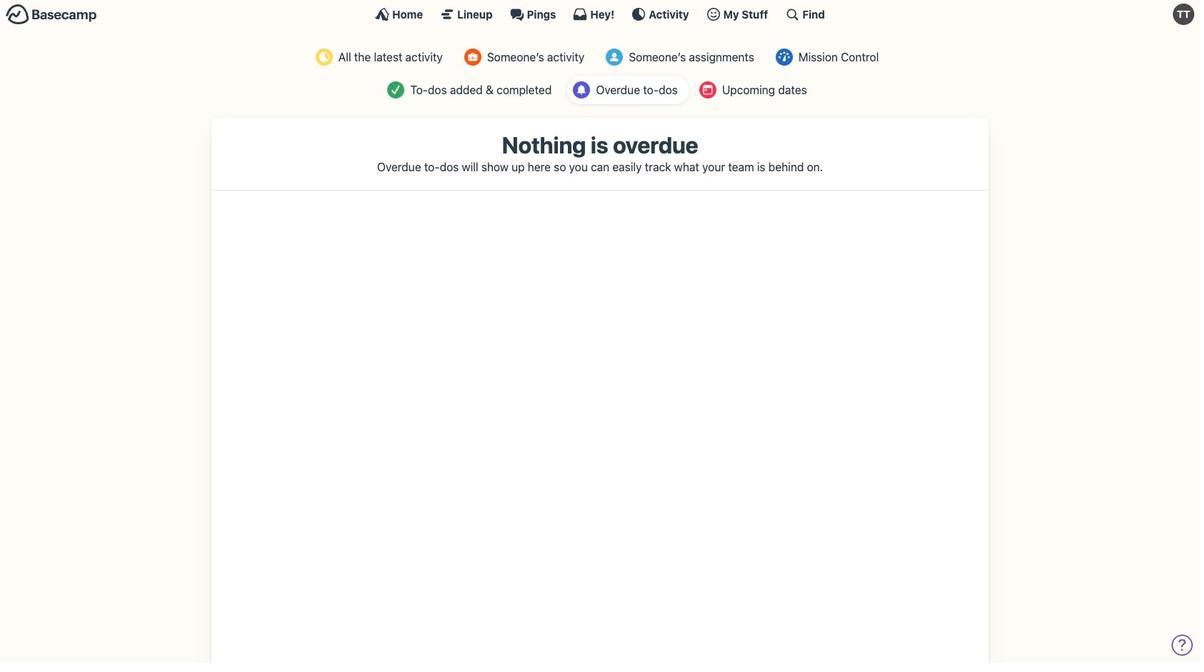Task type: describe. For each thing, give the bounding box(es) containing it.
person report image
[[464, 49, 481, 66]]

gauge image
[[776, 49, 793, 66]]

event image
[[699, 81, 716, 99]]

keyboard shortcut: ⌘ + / image
[[785, 7, 800, 21]]

activity report image
[[315, 49, 333, 66]]



Task type: vqa. For each thing, say whether or not it's contained in the screenshot.
"submit"
no



Task type: locate. For each thing, give the bounding box(es) containing it.
reminder image
[[573, 81, 590, 99]]

switch accounts image
[[6, 4, 97, 26]]

terry turtle image
[[1173, 4, 1194, 25]]

assignment image
[[606, 49, 623, 66]]

main element
[[0, 0, 1200, 28]]

todo image
[[387, 81, 404, 99]]



